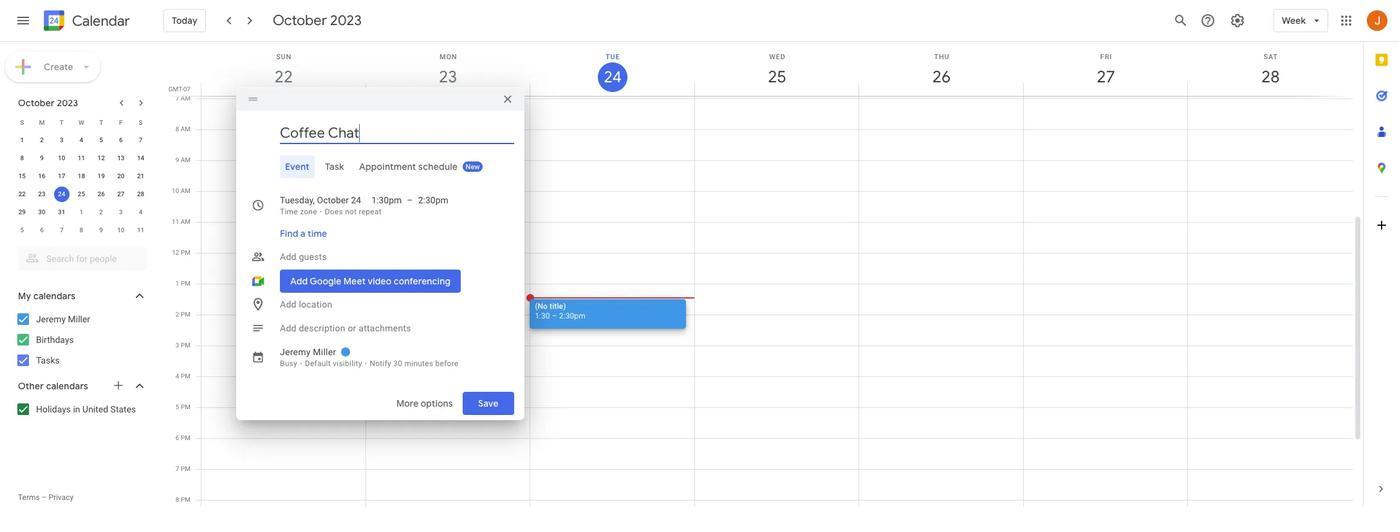 Task type: vqa. For each thing, say whether or not it's contained in the screenshot.


Task type: describe. For each thing, give the bounding box(es) containing it.
tuesday, october 24
[[280, 195, 361, 205]]

15
[[18, 173, 26, 180]]

28 link
[[1256, 62, 1286, 92]]

add guests
[[280, 251, 327, 262]]

8 for november 8 element
[[80, 227, 83, 234]]

miller inside the my calendars list
[[68, 314, 90, 325]]

23 element
[[34, 187, 50, 202]]

29
[[18, 209, 26, 216]]

tab list containing event
[[247, 155, 514, 178]]

states
[[111, 404, 136, 415]]

1 vertical spatial 30
[[394, 359, 403, 368]]

9 for november 9 element
[[99, 227, 103, 234]]

to element
[[407, 193, 413, 206]]

default visibility
[[305, 359, 362, 368]]

23 column header
[[365, 42, 531, 96]]

8 am
[[176, 126, 191, 133]]

time
[[308, 228, 327, 239]]

22 inside 22 column header
[[274, 66, 292, 88]]

20
[[117, 173, 125, 180]]

(no
[[535, 302, 548, 311]]

jeremy inside the my calendars list
[[36, 314, 66, 325]]

14
[[137, 155, 144, 162]]

11 for 11 element
[[78, 155, 85, 162]]

27 link
[[1092, 62, 1121, 92]]

pm for 7 pm
[[181, 466, 191, 473]]

25 inside row
[[78, 191, 85, 198]]

7 pm
[[176, 466, 191, 473]]

my calendars list
[[3, 309, 160, 371]]

new
[[466, 163, 480, 171]]

26 inside 26 column header
[[932, 66, 950, 88]]

m
[[39, 119, 45, 126]]

settings menu image
[[1231, 13, 1246, 28]]

1 horizontal spatial jeremy miller
[[280, 347, 336, 357]]

26 link
[[927, 62, 957, 92]]

29 element
[[14, 205, 30, 220]]

terms link
[[18, 493, 40, 502]]

25 element
[[74, 187, 89, 202]]

calendar element
[[41, 8, 130, 36]]

7 up 14
[[139, 137, 143, 144]]

add for add description or attachments
[[280, 323, 297, 333]]

sun
[[276, 53, 292, 61]]

fri
[[1101, 53, 1113, 61]]

add for add location
[[280, 299, 297, 309]]

24 link
[[598, 62, 628, 92]]

0 horizontal spatial 2:30pm
[[418, 195, 449, 205]]

2:30pm inside (no title) 1:30 – 2:30pm
[[559, 312, 586, 321]]

tasks
[[36, 355, 60, 366]]

or
[[348, 323, 356, 333]]

task button
[[320, 155, 349, 178]]

1 vertical spatial 2023
[[57, 97, 78, 109]]

add for add guests
[[280, 251, 297, 262]]

new element
[[463, 161, 484, 172]]

terms – privacy
[[18, 493, 74, 502]]

united
[[82, 404, 108, 415]]

not
[[345, 207, 357, 216]]

row containing 15
[[12, 167, 151, 185]]

16
[[38, 173, 46, 180]]

25 link
[[763, 62, 792, 92]]

27 element
[[113, 187, 129, 202]]

am for 8 am
[[181, 126, 191, 133]]

add guests button
[[275, 245, 514, 268]]

am for 7 am
[[181, 95, 191, 102]]

create
[[44, 61, 73, 73]]

appointment
[[360, 161, 417, 172]]

task
[[325, 161, 344, 172]]

sat
[[1264, 53, 1279, 61]]

terms
[[18, 493, 40, 502]]

am for 11 am
[[181, 218, 191, 225]]

find a time
[[280, 228, 327, 239]]

time
[[280, 207, 298, 216]]

in
[[73, 404, 80, 415]]

october 2023 grid
[[12, 113, 151, 240]]

row containing 5
[[12, 222, 151, 240]]

(no title) 1:30 – 2:30pm
[[535, 302, 586, 321]]

pm for 5 pm
[[181, 404, 191, 411]]

11 element
[[74, 151, 89, 166]]

1 horizontal spatial 24
[[351, 195, 361, 205]]

25 inside 'wed 25'
[[767, 66, 786, 88]]

add description or attachments
[[280, 323, 411, 333]]

12 element
[[93, 151, 109, 166]]

9 for 9 am
[[176, 156, 179, 164]]

1 t from the left
[[60, 119, 64, 126]]

pm for 2 pm
[[181, 311, 191, 318]]

find a time button
[[275, 222, 332, 245]]

zone
[[300, 207, 317, 216]]

row containing 22
[[12, 185, 151, 203]]

add other calendars image
[[112, 379, 125, 392]]

12 for 12 pm
[[172, 249, 179, 256]]

22 link
[[269, 62, 299, 92]]

1 vertical spatial october
[[18, 97, 55, 109]]

22 inside 22 element
[[18, 191, 26, 198]]

0 horizontal spatial 1
[[20, 137, 24, 144]]

am for 10 am
[[181, 187, 191, 194]]

thu
[[935, 53, 950, 61]]

9 am
[[176, 156, 191, 164]]

14 element
[[133, 151, 148, 166]]

24 cell
[[52, 185, 72, 203]]

3 for november 3 element
[[119, 209, 123, 216]]

my calendars button
[[3, 286, 160, 306]]

wed
[[770, 53, 786, 61]]

21
[[137, 173, 144, 180]]

Search for people text field
[[26, 247, 139, 270]]

pm for 4 pm
[[181, 373, 191, 380]]

0 vertical spatial october 2023
[[273, 12, 362, 30]]

18 element
[[74, 169, 89, 184]]

0 horizontal spatial 2
[[40, 137, 44, 144]]

0 horizontal spatial 3
[[60, 137, 63, 144]]

row group containing 1
[[12, 131, 151, 240]]

week button
[[1274, 5, 1329, 36]]

30 element
[[34, 205, 50, 220]]

row containing 8
[[12, 149, 151, 167]]

11 for november 11 element
[[137, 227, 144, 234]]

november 6 element
[[34, 223, 50, 238]]

main drawer image
[[15, 13, 31, 28]]

3 pm
[[176, 342, 191, 349]]

other
[[18, 381, 44, 392]]

28 element
[[133, 187, 148, 202]]

1 s from the left
[[20, 119, 24, 126]]

2 pm
[[176, 311, 191, 318]]

0 vertical spatial 6
[[119, 137, 123, 144]]

create button
[[5, 52, 100, 82]]

1:30
[[535, 312, 550, 321]]

jeremy miller inside the my calendars list
[[36, 314, 90, 325]]

31
[[58, 209, 65, 216]]

november 1 element
[[74, 205, 89, 220]]

0 vertical spatial 2023
[[330, 12, 362, 30]]

event
[[285, 161, 310, 172]]

0 horizontal spatial october 2023
[[18, 97, 78, 109]]

row containing 29
[[12, 203, 151, 222]]

17
[[58, 173, 65, 180]]

before
[[436, 359, 459, 368]]

12 for 12
[[98, 155, 105, 162]]

31 element
[[54, 205, 69, 220]]

1 for 1 pm
[[176, 280, 179, 287]]

– inside (no title) 1:30 – 2:30pm
[[552, 312, 557, 321]]

28 column header
[[1188, 42, 1354, 96]]

busy
[[280, 359, 297, 368]]

5 pm
[[176, 404, 191, 411]]

6 for november 6 element
[[40, 227, 44, 234]]

attachments
[[359, 323, 411, 333]]

5 for 5 pm
[[176, 404, 179, 411]]

guests
[[299, 251, 327, 262]]

grid containing 22
[[165, 42, 1364, 507]]

2 t from the left
[[99, 119, 103, 126]]

appointment schedule
[[360, 161, 458, 172]]



Task type: locate. For each thing, give the bounding box(es) containing it.
mon 23
[[438, 53, 457, 88]]

11 for 11 am
[[172, 218, 179, 225]]

october 2023 up m
[[18, 97, 78, 109]]

1 horizontal spatial jeremy
[[280, 347, 311, 357]]

5 down 29 element
[[20, 227, 24, 234]]

pm down '5 pm'
[[181, 435, 191, 442]]

4 for 4 pm
[[176, 373, 179, 380]]

0 horizontal spatial 2023
[[57, 97, 78, 109]]

7 down 31 element at the top
[[60, 227, 63, 234]]

–
[[407, 195, 413, 205], [552, 312, 557, 321], [42, 493, 47, 502]]

1 up 15
[[20, 137, 24, 144]]

27 column header
[[1024, 42, 1189, 96]]

visibility
[[333, 359, 362, 368]]

10 up 17
[[58, 155, 65, 162]]

7 for 7 pm
[[176, 466, 179, 473]]

0 horizontal spatial 28
[[137, 191, 144, 198]]

2 for 2 pm
[[176, 311, 179, 318]]

6 down 30 element
[[40, 227, 44, 234]]

1 pm from the top
[[181, 249, 191, 256]]

25 down 18 element
[[78, 191, 85, 198]]

27 inside column header
[[1097, 66, 1115, 88]]

0 vertical spatial 23
[[438, 66, 457, 88]]

3 add from the top
[[280, 323, 297, 333]]

2 am from the top
[[181, 126, 191, 133]]

f
[[119, 119, 123, 126]]

6 pm
[[176, 435, 191, 442]]

26 element
[[93, 187, 109, 202]]

1 add from the top
[[280, 251, 297, 262]]

28 down 21 element
[[137, 191, 144, 198]]

0 vertical spatial add
[[280, 251, 297, 262]]

3 pm from the top
[[181, 311, 191, 318]]

row
[[12, 113, 151, 131], [12, 131, 151, 149], [12, 149, 151, 167], [12, 167, 151, 185], [12, 185, 151, 203], [12, 203, 151, 222], [12, 222, 151, 240]]

november 5 element
[[14, 223, 30, 238]]

2 up 3 pm
[[176, 311, 179, 318]]

s
[[20, 119, 24, 126], [139, 119, 143, 126]]

2 add from the top
[[280, 299, 297, 309]]

1 horizontal spatial tab list
[[1364, 42, 1400, 471]]

9 pm from the top
[[181, 496, 191, 504]]

23 link
[[434, 62, 463, 92]]

0 horizontal spatial 23
[[38, 191, 46, 198]]

07
[[183, 86, 191, 93]]

october up sun
[[273, 12, 327, 30]]

8
[[176, 126, 179, 133], [20, 155, 24, 162], [80, 227, 83, 234], [176, 496, 179, 504]]

18
[[78, 173, 85, 180]]

1:30pm
[[372, 195, 402, 205]]

location
[[299, 299, 333, 309]]

1 row from the top
[[12, 113, 151, 131]]

5 am from the top
[[181, 218, 191, 225]]

1 vertical spatial october 2023
[[18, 97, 78, 109]]

2023
[[330, 12, 362, 30], [57, 97, 78, 109]]

calendars for other calendars
[[46, 381, 88, 392]]

calendar heading
[[70, 12, 130, 30]]

16 element
[[34, 169, 50, 184]]

22 down the 15 "element"
[[18, 191, 26, 198]]

4 up '5 pm'
[[176, 373, 179, 380]]

1 horizontal spatial 2023
[[330, 12, 362, 30]]

my
[[18, 290, 31, 302]]

7 up 8 pm
[[176, 466, 179, 473]]

23 inside row
[[38, 191, 46, 198]]

0 vertical spatial 26
[[932, 66, 950, 88]]

2 horizontal spatial 3
[[176, 342, 179, 349]]

2 horizontal spatial 5
[[176, 404, 179, 411]]

holidays in united states
[[36, 404, 136, 415]]

13 element
[[113, 151, 129, 166]]

2 vertical spatial 5
[[176, 404, 179, 411]]

0 horizontal spatial 6
[[40, 227, 44, 234]]

9
[[40, 155, 44, 162], [176, 156, 179, 164], [99, 227, 103, 234]]

2 horizontal spatial 11
[[172, 218, 179, 225]]

miller down my calendars dropdown button
[[68, 314, 90, 325]]

8 down november 1 element
[[80, 227, 83, 234]]

add left the location at the bottom of page
[[280, 299, 297, 309]]

0 vertical spatial 1
[[20, 137, 24, 144]]

notify
[[370, 359, 392, 368]]

7
[[176, 95, 179, 102], [139, 137, 143, 144], [60, 227, 63, 234], [176, 466, 179, 473]]

description
[[299, 323, 346, 333]]

8 pm from the top
[[181, 466, 191, 473]]

2 horizontal spatial 4
[[176, 373, 179, 380]]

4 am from the top
[[181, 187, 191, 194]]

0 vertical spatial miller
[[68, 314, 90, 325]]

1 inside november 1 element
[[80, 209, 83, 216]]

6 down f
[[119, 137, 123, 144]]

privacy
[[49, 493, 74, 502]]

calendar
[[72, 12, 130, 30]]

1 pm
[[176, 280, 191, 287]]

2 horizontal spatial 10
[[172, 187, 179, 194]]

1 horizontal spatial 30
[[394, 359, 403, 368]]

Add title text field
[[280, 123, 514, 143]]

8 up 15
[[20, 155, 24, 162]]

10 inside november 10 element
[[117, 227, 125, 234]]

9 up '10 am'
[[176, 156, 179, 164]]

2 horizontal spatial 1
[[176, 280, 179, 287]]

2 down '26' element
[[99, 209, 103, 216]]

12 inside 12 element
[[98, 155, 105, 162]]

0 vertical spatial 2
[[40, 137, 44, 144]]

24
[[603, 67, 621, 88], [58, 191, 65, 198], [351, 195, 361, 205]]

pm for 12 pm
[[181, 249, 191, 256]]

7 pm from the top
[[181, 435, 191, 442]]

30 right notify
[[394, 359, 403, 368]]

26 column header
[[859, 42, 1024, 96]]

1 am from the top
[[181, 95, 191, 102]]

22 column header
[[201, 42, 366, 96]]

5 up 12 element
[[99, 137, 103, 144]]

10 element
[[54, 151, 69, 166]]

24 down tue
[[603, 67, 621, 88]]

0 horizontal spatial 27
[[117, 191, 125, 198]]

0 horizontal spatial jeremy
[[36, 314, 66, 325]]

– right '1:30pm'
[[407, 195, 413, 205]]

tue 24
[[603, 53, 621, 88]]

26 down 19 element
[[98, 191, 105, 198]]

6 for 6 pm
[[176, 435, 179, 442]]

30
[[38, 209, 46, 216], [394, 359, 403, 368]]

24 inside 24 column header
[[603, 67, 621, 88]]

0 horizontal spatial 9
[[40, 155, 44, 162]]

1 horizontal spatial 10
[[117, 227, 125, 234]]

0 vertical spatial 5
[[99, 137, 103, 144]]

12 down 11 am
[[172, 249, 179, 256]]

7 down gmt-
[[176, 95, 179, 102]]

does
[[325, 207, 343, 216]]

3 down "27" element
[[119, 209, 123, 216]]

24 down 17 element at the top left
[[58, 191, 65, 198]]

add
[[280, 251, 297, 262], [280, 299, 297, 309], [280, 323, 297, 333]]

1 horizontal spatial 6
[[119, 137, 123, 144]]

22 element
[[14, 187, 30, 202]]

8 down 7 pm
[[176, 496, 179, 504]]

0 horizontal spatial t
[[60, 119, 64, 126]]

calendars up in
[[46, 381, 88, 392]]

2 inside grid
[[176, 311, 179, 318]]

minutes
[[405, 359, 434, 368]]

4 down the w
[[80, 137, 83, 144]]

10 inside grid
[[172, 187, 179, 194]]

1 vertical spatial 28
[[137, 191, 144, 198]]

jeremy up birthdays
[[36, 314, 66, 325]]

4 pm from the top
[[181, 342, 191, 349]]

pm for 6 pm
[[181, 435, 191, 442]]

23 inside mon 23
[[438, 66, 457, 88]]

2 down m
[[40, 137, 44, 144]]

26 down thu
[[932, 66, 950, 88]]

1 vertical spatial add
[[280, 299, 297, 309]]

notify 30 minutes before
[[370, 359, 459, 368]]

0 vertical spatial 28
[[1261, 66, 1280, 88]]

10 for 10 am
[[172, 187, 179, 194]]

2 vertical spatial october
[[317, 195, 349, 205]]

12
[[98, 155, 105, 162], [172, 249, 179, 256]]

2 vertical spatial 6
[[176, 435, 179, 442]]

0 horizontal spatial –
[[42, 493, 47, 502]]

10 inside '10' element
[[58, 155, 65, 162]]

11 am
[[172, 218, 191, 225]]

23
[[438, 66, 457, 88], [38, 191, 46, 198]]

pm for 1 pm
[[181, 280, 191, 287]]

holidays
[[36, 404, 71, 415]]

17 element
[[54, 169, 69, 184]]

pm up 2 pm
[[181, 280, 191, 287]]

1 vertical spatial 5
[[20, 227, 24, 234]]

12 up 19
[[98, 155, 105, 162]]

None search field
[[0, 242, 160, 270]]

1 inside grid
[[176, 280, 179, 287]]

3 up '10' element
[[60, 137, 63, 144]]

8 for 8 am
[[176, 126, 179, 133]]

t left the w
[[60, 119, 64, 126]]

does not repeat
[[325, 207, 382, 216]]

november 2 element
[[93, 205, 109, 220]]

november 9 element
[[93, 223, 109, 238]]

0 horizontal spatial 30
[[38, 209, 46, 216]]

1 horizontal spatial –
[[407, 195, 413, 205]]

fri 27
[[1097, 53, 1115, 88]]

1 horizontal spatial 1
[[80, 209, 83, 216]]

1 vertical spatial 2:30pm
[[559, 312, 586, 321]]

6 pm from the top
[[181, 404, 191, 411]]

3 for 3 pm
[[176, 342, 179, 349]]

26
[[932, 66, 950, 88], [98, 191, 105, 198]]

10 down november 3 element
[[117, 227, 125, 234]]

1 horizontal spatial 26
[[932, 66, 950, 88]]

add inside dropdown button
[[280, 251, 297, 262]]

1 vertical spatial 3
[[119, 209, 123, 216]]

row group
[[12, 131, 151, 240]]

10 up 11 am
[[172, 187, 179, 194]]

25 down wed
[[767, 66, 786, 88]]

pm up 3 pm
[[181, 311, 191, 318]]

3 up "4 pm"
[[176, 342, 179, 349]]

0 vertical spatial jeremy miller
[[36, 314, 90, 325]]

am
[[181, 95, 191, 102], [181, 126, 191, 133], [181, 156, 191, 164], [181, 187, 191, 194], [181, 218, 191, 225]]

24 up the does not repeat
[[351, 195, 361, 205]]

1 vertical spatial 1
[[80, 209, 83, 216]]

27 down 20 element
[[117, 191, 125, 198]]

1 down 25 element
[[80, 209, 83, 216]]

wed 25
[[767, 53, 786, 88]]

11
[[78, 155, 85, 162], [172, 218, 179, 225], [137, 227, 144, 234]]

t
[[60, 119, 64, 126], [99, 119, 103, 126]]

2 s from the left
[[139, 119, 143, 126]]

10 am
[[172, 187, 191, 194]]

s right f
[[139, 119, 143, 126]]

0 horizontal spatial 26
[[98, 191, 105, 198]]

am down 9 am
[[181, 187, 191, 194]]

october up does
[[317, 195, 349, 205]]

1 horizontal spatial 5
[[99, 137, 103, 144]]

1:30pm – 2:30pm
[[372, 195, 449, 205]]

1 vertical spatial 6
[[40, 227, 44, 234]]

am for 9 am
[[181, 156, 191, 164]]

13
[[117, 155, 125, 162]]

0 vertical spatial –
[[407, 195, 413, 205]]

30 inside row
[[38, 209, 46, 216]]

november 8 element
[[74, 223, 89, 238]]

30 down 23 element
[[38, 209, 46, 216]]

t left f
[[99, 119, 103, 126]]

pm up '5 pm'
[[181, 373, 191, 380]]

1 horizontal spatial 12
[[172, 249, 179, 256]]

9 up 16
[[40, 155, 44, 162]]

1 vertical spatial 26
[[98, 191, 105, 198]]

28 down sat
[[1261, 66, 1280, 88]]

pm for 3 pm
[[181, 342, 191, 349]]

15 element
[[14, 169, 30, 184]]

23 down 16 element
[[38, 191, 46, 198]]

5 row from the top
[[12, 185, 151, 203]]

6
[[119, 137, 123, 144], [40, 227, 44, 234], [176, 435, 179, 442]]

pm down 7 pm
[[181, 496, 191, 504]]

1 vertical spatial miller
[[313, 347, 336, 357]]

27 inside row
[[117, 191, 125, 198]]

2 vertical spatial 2
[[176, 311, 179, 318]]

2 inside november 2 element
[[99, 209, 103, 216]]

7 row from the top
[[12, 222, 151, 240]]

pm up 8 pm
[[181, 466, 191, 473]]

1 vertical spatial jeremy miller
[[280, 347, 336, 357]]

0 horizontal spatial 10
[[58, 155, 65, 162]]

week
[[1283, 15, 1306, 26]]

1 vertical spatial calendars
[[46, 381, 88, 392]]

0 horizontal spatial 25
[[78, 191, 85, 198]]

am down 8 am
[[181, 156, 191, 164]]

11 down november 4 element
[[137, 227, 144, 234]]

0 horizontal spatial tab list
[[247, 155, 514, 178]]

add down find
[[280, 251, 297, 262]]

am up 12 pm
[[181, 218, 191, 225]]

0 horizontal spatial miller
[[68, 314, 90, 325]]

5
[[99, 137, 103, 144], [20, 227, 24, 234], [176, 404, 179, 411]]

2 for november 2 element
[[99, 209, 103, 216]]

22 down sun
[[274, 66, 292, 88]]

0 vertical spatial 12
[[98, 155, 105, 162]]

24 inside '24' cell
[[58, 191, 65, 198]]

0 vertical spatial october
[[273, 12, 327, 30]]

add location
[[280, 299, 333, 309]]

other calendars button
[[3, 376, 160, 397]]

10 for '10' element
[[58, 155, 65, 162]]

0 vertical spatial 25
[[767, 66, 786, 88]]

0 vertical spatial 22
[[274, 66, 292, 88]]

8 for 8 pm
[[176, 496, 179, 504]]

jeremy miller up birthdays
[[36, 314, 90, 325]]

grid
[[165, 42, 1364, 507]]

am down 07
[[181, 95, 191, 102]]

– right terms
[[42, 493, 47, 502]]

november 7 element
[[54, 223, 69, 238]]

8 up 9 am
[[176, 126, 179, 133]]

privacy link
[[49, 493, 74, 502]]

tab list
[[1364, 42, 1400, 471], [247, 155, 514, 178]]

1 down 12 pm
[[176, 280, 179, 287]]

1 horizontal spatial october 2023
[[273, 12, 362, 30]]

4 pm
[[176, 373, 191, 380]]

12 pm
[[172, 249, 191, 256]]

11 up 18
[[78, 155, 85, 162]]

4 down the 28 element
[[139, 209, 143, 216]]

2 vertical spatial –
[[42, 493, 47, 502]]

2 vertical spatial 4
[[176, 373, 179, 380]]

1 horizontal spatial 9
[[99, 227, 103, 234]]

11 inside grid
[[172, 218, 179, 225]]

gmt-
[[169, 86, 183, 93]]

28 inside column header
[[1261, 66, 1280, 88]]

19
[[98, 173, 105, 180]]

3 am from the top
[[181, 156, 191, 164]]

1 vertical spatial jeremy
[[280, 347, 311, 357]]

default
[[305, 359, 331, 368]]

my calendars
[[18, 290, 76, 302]]

0 horizontal spatial s
[[20, 119, 24, 126]]

am up 9 am
[[181, 126, 191, 133]]

2:30pm right to element
[[418, 195, 449, 205]]

jeremy miller up 'default' in the left bottom of the page
[[280, 347, 336, 357]]

pm up "4 pm"
[[181, 342, 191, 349]]

2 horizontal spatial 9
[[176, 156, 179, 164]]

jeremy up busy
[[280, 347, 311, 357]]

4 row from the top
[[12, 167, 151, 185]]

calendars for my calendars
[[33, 290, 76, 302]]

21 element
[[133, 169, 148, 184]]

19 element
[[93, 169, 109, 184]]

time zone
[[280, 207, 317, 216]]

october up m
[[18, 97, 55, 109]]

3 row from the top
[[12, 149, 151, 167]]

tuesday,
[[280, 195, 315, 205]]

1 horizontal spatial miller
[[313, 347, 336, 357]]

find
[[280, 228, 298, 239]]

11 down '10 am'
[[172, 218, 179, 225]]

today
[[172, 15, 197, 26]]

6 row from the top
[[12, 203, 151, 222]]

6 inside grid
[[176, 435, 179, 442]]

1 vertical spatial 23
[[38, 191, 46, 198]]

5 pm from the top
[[181, 373, 191, 380]]

28 inside row
[[137, 191, 144, 198]]

24 column header
[[530, 42, 695, 96]]

26 inside '26' element
[[98, 191, 105, 198]]

5 up the 6 pm on the bottom left of page
[[176, 404, 179, 411]]

4 for november 4 element
[[139, 209, 143, 216]]

miller
[[68, 314, 90, 325], [313, 347, 336, 357]]

– for privacy
[[42, 493, 47, 502]]

27 down fri
[[1097, 66, 1115, 88]]

6 down '5 pm'
[[176, 435, 179, 442]]

2 horizontal spatial –
[[552, 312, 557, 321]]

– down title)
[[552, 312, 557, 321]]

1 vertical spatial 10
[[172, 187, 179, 194]]

calendars right my
[[33, 290, 76, 302]]

1 vertical spatial 27
[[117, 191, 125, 198]]

2 vertical spatial 11
[[137, 227, 144, 234]]

9 down november 2 element
[[99, 227, 103, 234]]

24, today element
[[54, 187, 69, 202]]

0 horizontal spatial 11
[[78, 155, 85, 162]]

2:30pm
[[418, 195, 449, 205], [559, 312, 586, 321]]

row containing 1
[[12, 131, 151, 149]]

5 inside grid
[[176, 404, 179, 411]]

november 3 element
[[113, 205, 129, 220]]

2 pm from the top
[[181, 280, 191, 287]]

mon
[[440, 53, 457, 61]]

12 inside grid
[[172, 249, 179, 256]]

0 vertical spatial 4
[[80, 137, 83, 144]]

november 4 element
[[133, 205, 148, 220]]

1 horizontal spatial 23
[[438, 66, 457, 88]]

7 for 7 am
[[176, 95, 179, 102]]

1 vertical spatial 4
[[139, 209, 143, 216]]

1 horizontal spatial 11
[[137, 227, 144, 234]]

5 for november 5 element
[[20, 227, 24, 234]]

– for 2:30pm
[[407, 195, 413, 205]]

november 11 element
[[133, 223, 148, 238]]

4 inside grid
[[176, 373, 179, 380]]

w
[[79, 119, 84, 126]]

7 for november 7 element
[[60, 227, 63, 234]]

0 horizontal spatial 4
[[80, 137, 83, 144]]

1 horizontal spatial s
[[139, 119, 143, 126]]

thu 26
[[932, 53, 950, 88]]

2 vertical spatial add
[[280, 323, 297, 333]]

2 vertical spatial 10
[[117, 227, 125, 234]]

10 for november 10 element
[[117, 227, 125, 234]]

birthdays
[[36, 335, 74, 345]]

s left m
[[20, 119, 24, 126]]

1 horizontal spatial 4
[[139, 209, 143, 216]]

1 vertical spatial 11
[[172, 218, 179, 225]]

23 down mon at the left top of the page
[[438, 66, 457, 88]]

25 column header
[[695, 42, 860, 96]]

november 10 element
[[113, 223, 129, 238]]

pm up the 6 pm on the bottom left of page
[[181, 404, 191, 411]]

row containing s
[[12, 113, 151, 131]]

october 2023 up sun
[[273, 12, 362, 30]]

pm up "1 pm"
[[181, 249, 191, 256]]

1 horizontal spatial 28
[[1261, 66, 1280, 88]]

a
[[301, 228, 306, 239]]

0 vertical spatial 27
[[1097, 66, 1115, 88]]

2:30pm down title)
[[559, 312, 586, 321]]

pm for 8 pm
[[181, 496, 191, 504]]

2 row from the top
[[12, 131, 151, 149]]

0 horizontal spatial 22
[[18, 191, 26, 198]]

gmt-07
[[169, 86, 191, 93]]

2 horizontal spatial 24
[[603, 67, 621, 88]]

add down add location
[[280, 323, 297, 333]]

1 for november 1 element
[[80, 209, 83, 216]]

20 element
[[113, 169, 129, 184]]

miller up 'default' in the left bottom of the page
[[313, 347, 336, 357]]

2 vertical spatial 3
[[176, 342, 179, 349]]



